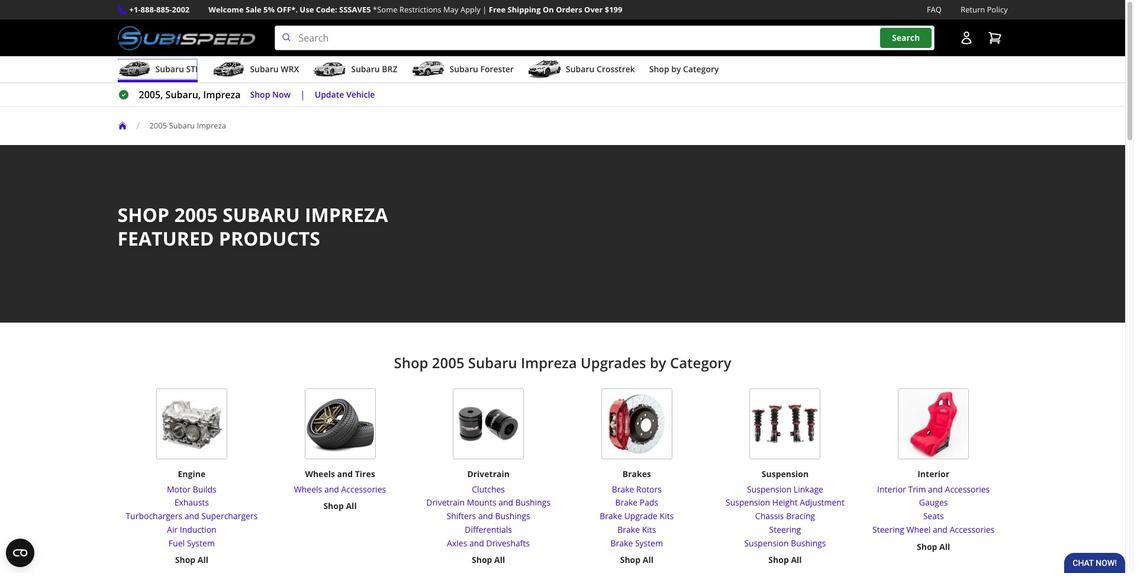 Task type: describe. For each thing, give the bounding box(es) containing it.
brake system link
[[600, 537, 674, 550]]

a subaru sti thumbnail image image
[[118, 60, 151, 78]]

subaru for subaru forester
[[450, 63, 478, 75]]

suspension up chassis at right
[[726, 497, 771, 508]]

air
[[167, 524, 178, 535]]

shop 2005 subaru impreza featured products
[[118, 202, 388, 251]]

interior image image
[[899, 389, 970, 460]]

subispeed logo image
[[118, 26, 256, 50]]

superchargers
[[202, 511, 258, 522]]

motor
[[167, 484, 191, 495]]

+1-888-885-2002
[[129, 4, 190, 15]]

brake down brake pads link
[[600, 511, 623, 522]]

+1-888-885-2002 link
[[129, 4, 190, 16]]

off*.
[[277, 4, 298, 15]]

2005,
[[139, 88, 163, 101]]

exhausts link
[[126, 497, 258, 510]]

shop inside the brakes brake rotors brake pads brake upgrade kits brake kits brake system shop all
[[621, 555, 641, 566]]

search button
[[881, 28, 932, 48]]

+1-
[[129, 4, 141, 15]]

a subaru wrx thumbnail image image
[[212, 60, 245, 78]]

products
[[219, 226, 320, 251]]

axles and driveshafts link
[[427, 537, 551, 550]]

1 horizontal spatial |
[[483, 4, 487, 15]]

shop 2005 subaru impreza upgrades by category
[[394, 353, 732, 373]]

brakes brake rotors brake pads brake upgrade kits brake kits brake system shop all
[[600, 469, 674, 566]]

orders
[[556, 4, 583, 15]]

welcome sale 5% off*. use code: sssave5
[[209, 4, 371, 15]]

builds
[[193, 484, 217, 495]]

a subaru forester thumbnail image image
[[412, 60, 445, 78]]

welcome
[[209, 4, 244, 15]]

crosstrek
[[597, 63, 635, 75]]

0 vertical spatial bushings
[[516, 497, 551, 508]]

shop inside engine motor builds exhausts turbochargers and superchargers air induction fuel system shop all
[[175, 555, 196, 566]]

0 vertical spatial wheels
[[305, 469, 335, 480]]

suspension height adjustment link
[[726, 497, 845, 510]]

shifters
[[447, 511, 476, 522]]

shop all link for air
[[175, 554, 208, 567]]

open widget image
[[6, 539, 34, 567]]

wheels and tires wheels and accessories shop all
[[294, 469, 386, 512]]

vehicle
[[346, 89, 375, 100]]

shop inside dropdown button
[[650, 63, 670, 75]]

impreza
[[305, 202, 388, 228]]

2005 subaru impreza
[[149, 120, 226, 131]]

1 horizontal spatial kits
[[660, 511, 674, 522]]

differentials link
[[427, 524, 551, 537]]

$199
[[605, 4, 623, 15]]

axles
[[447, 538, 468, 549]]

faq
[[927, 4, 942, 15]]

restrictions
[[400, 4, 442, 15]]

drivetrain clutches drivetrain mounts and bushings shifters and bushings differentials axles and driveshafts shop all
[[427, 469, 551, 566]]

search input field
[[275, 26, 935, 50]]

0 vertical spatial drivetrain
[[468, 469, 510, 480]]

shop inside wheels and tires wheels and accessories shop all
[[324, 501, 344, 512]]

sale
[[246, 4, 262, 15]]

subaru crosstrek
[[566, 63, 635, 75]]

tires
[[355, 469, 375, 480]]

shop all link for steering
[[917, 541, 951, 554]]

1 vertical spatial bushings
[[495, 511, 531, 522]]

rotors
[[637, 484, 662, 495]]

bracing
[[787, 511, 816, 522]]

air induction link
[[126, 524, 258, 537]]

free
[[489, 4, 506, 15]]

sti
[[186, 63, 198, 75]]

*some restrictions may apply | free shipping on orders over $199
[[373, 4, 623, 15]]

impreza for 2005 subaru impreza
[[197, 120, 226, 131]]

shop all link for and
[[472, 554, 505, 567]]

shop all link for kits
[[621, 554, 654, 567]]

brake up brake pads link
[[612, 484, 635, 495]]

subaru wrx button
[[212, 59, 299, 82]]

steering inside the suspension suspension linkage suspension height adjustment chassis bracing steering suspension bushings shop all
[[770, 524, 802, 535]]

apply
[[461, 4, 481, 15]]

2005 subaru impreza link
[[149, 120, 236, 131]]

update
[[315, 89, 344, 100]]

clutches
[[472, 484, 505, 495]]

shifters and bushings link
[[427, 510, 551, 524]]

system inside engine motor builds exhausts turbochargers and superchargers air induction fuel system shop all
[[187, 538, 215, 549]]

fuel
[[169, 538, 185, 549]]

over
[[585, 4, 603, 15]]

all inside wheels and tires wheels and accessories shop all
[[346, 501, 357, 512]]

all inside the suspension suspension linkage suspension height adjustment chassis bracing steering suspension bushings shop all
[[792, 555, 802, 566]]

use
[[300, 4, 314, 15]]

may
[[444, 4, 459, 15]]

policy
[[988, 4, 1008, 15]]

pads
[[640, 497, 659, 508]]

bushings inside the suspension suspension linkage suspension height adjustment chassis bracing steering suspension bushings shop all
[[791, 538, 827, 549]]

code:
[[316, 4, 337, 15]]

a subaru brz thumbnail image image
[[313, 60, 347, 78]]

shop inside "drivetrain clutches drivetrain mounts and bushings shifters and bushings differentials axles and driveshafts shop all"
[[472, 555, 492, 566]]

clutches link
[[427, 483, 551, 497]]

accessories up gauges on the right of the page
[[946, 484, 990, 495]]

steering inside the interior interior trim and accessories gauges seats steering wheel and accessories shop all
[[873, 524, 905, 535]]

0 horizontal spatial drivetrain
[[427, 497, 465, 508]]

drivetrain image image
[[453, 389, 524, 460]]

faq link
[[927, 4, 942, 16]]

on
[[543, 4, 554, 15]]

shop all link for all
[[324, 500, 357, 514]]

1 vertical spatial wheels
[[294, 484, 322, 495]]

subaru,
[[166, 88, 201, 101]]

wrx
[[281, 63, 299, 75]]

shop
[[118, 202, 169, 228]]

subaru wrx
[[250, 63, 299, 75]]

accessories inside wheels and tires wheels and accessories shop all
[[341, 484, 386, 495]]



Task type: locate. For each thing, give the bounding box(es) containing it.
0 horizontal spatial kits
[[642, 524, 656, 535]]

kits down upgrade
[[642, 524, 656, 535]]

category inside dropdown button
[[684, 63, 719, 75]]

shop all link down steering wheel and accessories 'link'
[[917, 541, 951, 554]]

0 vertical spatial category
[[684, 63, 719, 75]]

exhausts
[[175, 497, 209, 508]]

shipping
[[508, 4, 541, 15]]

suspension suspension linkage suspension height adjustment chassis bracing steering suspension bushings shop all
[[726, 469, 845, 566]]

0 vertical spatial 2005
[[149, 120, 167, 131]]

all inside the brakes brake rotors brake pads brake upgrade kits brake kits brake system shop all
[[643, 555, 654, 566]]

subaru for subaru brz
[[351, 63, 380, 75]]

2005 inside "shop 2005 subaru impreza featured products"
[[174, 202, 218, 228]]

0 horizontal spatial |
[[300, 88, 305, 101]]

shop all link down brake system link
[[621, 554, 654, 567]]

subaru brz
[[351, 63, 398, 75]]

brz
[[382, 63, 398, 75]]

shop all link down wheels and accessories link
[[324, 500, 357, 514]]

bushings up driveshafts
[[495, 511, 531, 522]]

1 horizontal spatial 2005
[[174, 202, 218, 228]]

steering link
[[726, 524, 845, 537]]

engine
[[178, 469, 206, 480]]

all down fuel system link
[[198, 555, 208, 566]]

1 system from the left
[[187, 538, 215, 549]]

accessories down tires
[[341, 484, 386, 495]]

steering left wheel
[[873, 524, 905, 535]]

1 vertical spatial impreza
[[197, 120, 226, 131]]

0 horizontal spatial 2005
[[149, 120, 167, 131]]

return
[[961, 4, 986, 15]]

chassis bracing link
[[726, 510, 845, 524]]

subaru
[[155, 63, 184, 75], [250, 63, 279, 75], [351, 63, 380, 75], [450, 63, 478, 75], [566, 63, 595, 75], [169, 120, 195, 131], [468, 353, 517, 373]]

linkage
[[794, 484, 824, 495]]

subaru forester button
[[412, 59, 514, 82]]

brake
[[612, 484, 635, 495], [616, 497, 638, 508], [600, 511, 623, 522], [618, 524, 640, 535], [611, 538, 633, 549]]

subaru crosstrek button
[[528, 59, 635, 82]]

all inside engine motor builds exhausts turbochargers and superchargers air induction fuel system shop all
[[198, 555, 208, 566]]

motor builds link
[[126, 483, 258, 497]]

2 vertical spatial bushings
[[791, 538, 827, 549]]

1 horizontal spatial by
[[672, 63, 681, 75]]

subaru for subaru wrx
[[250, 63, 279, 75]]

impreza for 2005, subaru, impreza
[[203, 88, 241, 101]]

steering wheel and accessories link
[[873, 524, 995, 537]]

2005
[[149, 120, 167, 131], [174, 202, 218, 228], [432, 353, 465, 373]]

0 horizontal spatial system
[[187, 538, 215, 549]]

system down induction
[[187, 538, 215, 549]]

subaru
[[223, 202, 300, 228]]

subaru sti button
[[118, 59, 198, 82]]

2005 for shop
[[174, 202, 218, 228]]

all down suspension bushings link on the bottom
[[792, 555, 802, 566]]

brake kits link
[[600, 524, 674, 537]]

subaru inside subaru forester dropdown button
[[450, 63, 478, 75]]

driveshafts
[[487, 538, 530, 549]]

all down brake system link
[[643, 555, 654, 566]]

search
[[893, 32, 921, 43]]

shop
[[650, 63, 670, 75], [250, 89, 270, 100], [394, 353, 429, 373], [324, 501, 344, 512], [917, 541, 938, 552], [175, 555, 196, 566], [472, 555, 492, 566], [621, 555, 641, 566], [769, 555, 789, 566]]

brake down brake rotors link
[[616, 497, 638, 508]]

update vehicle button
[[315, 88, 375, 102]]

*some
[[373, 4, 398, 15]]

kits right upgrade
[[660, 511, 674, 522]]

subaru inside subaru crosstrek dropdown button
[[566, 63, 595, 75]]

upgrade
[[625, 511, 658, 522]]

seats
[[924, 511, 944, 522]]

turbochargers and superchargers link
[[126, 510, 258, 524]]

system down brake kits link
[[635, 538, 663, 549]]

888-
[[141, 4, 156, 15]]

gauges
[[920, 497, 949, 508]]

2 system from the left
[[635, 538, 663, 549]]

bushings down clutches link
[[516, 497, 551, 508]]

brake pads link
[[600, 497, 674, 510]]

5%
[[264, 4, 275, 15]]

| right now
[[300, 88, 305, 101]]

1 vertical spatial 2005
[[174, 202, 218, 228]]

engine motor builds exhausts turbochargers and superchargers air induction fuel system shop all
[[126, 469, 258, 566]]

fuel system link
[[126, 537, 258, 550]]

wheels and tires image image
[[305, 389, 376, 460]]

now
[[272, 89, 291, 100]]

category
[[684, 63, 719, 75], [670, 353, 732, 373]]

subaru inside subaru wrx dropdown button
[[250, 63, 279, 75]]

0 horizontal spatial interior
[[878, 484, 907, 495]]

1 vertical spatial interior
[[878, 484, 907, 495]]

0 vertical spatial kits
[[660, 511, 674, 522]]

interior trim and accessories link
[[873, 483, 995, 497]]

drivetrain up clutches
[[468, 469, 510, 480]]

0 horizontal spatial steering
[[770, 524, 802, 535]]

chassis
[[756, 511, 785, 522]]

suspension up height
[[747, 484, 792, 495]]

all down driveshafts
[[495, 555, 505, 566]]

suspension down steering link
[[745, 538, 789, 549]]

brake rotors link
[[600, 483, 674, 497]]

shop all link
[[324, 500, 357, 514], [917, 541, 951, 554], [175, 554, 208, 567], [472, 554, 505, 567], [621, 554, 654, 567], [769, 554, 802, 567]]

accessories down seats link
[[950, 524, 995, 535]]

all down wheels and accessories link
[[346, 501, 357, 512]]

shop all link down fuel system link
[[175, 554, 208, 567]]

subaru inside subaru brz dropdown button
[[351, 63, 380, 75]]

interior left trim
[[878, 484, 907, 495]]

1 vertical spatial drivetrain
[[427, 497, 465, 508]]

interior up interior trim and accessories link
[[918, 469, 950, 480]]

1 vertical spatial by
[[650, 353, 667, 373]]

all inside the interior interior trim and accessories gauges seats steering wheel and accessories shop all
[[940, 541, 951, 552]]

button image
[[960, 31, 974, 45]]

1 horizontal spatial steering
[[873, 524, 905, 535]]

1 vertical spatial |
[[300, 88, 305, 101]]

suspension linkage link
[[726, 483, 845, 497]]

impreza
[[203, 88, 241, 101], [197, 120, 226, 131], [521, 353, 577, 373]]

shop now link
[[250, 88, 291, 102]]

2002
[[172, 4, 190, 15]]

and
[[337, 469, 353, 480], [325, 484, 339, 495], [929, 484, 943, 495], [499, 497, 514, 508], [185, 511, 199, 522], [479, 511, 493, 522], [933, 524, 948, 535], [470, 538, 484, 549]]

2 steering from the left
[[873, 524, 905, 535]]

home image
[[118, 121, 127, 130]]

trim
[[909, 484, 927, 495]]

2 vertical spatial 2005
[[432, 353, 465, 373]]

1 horizontal spatial interior
[[918, 469, 950, 480]]

| left the free
[[483, 4, 487, 15]]

featured
[[118, 226, 214, 251]]

shop all link down the axles and driveshafts link
[[472, 554, 505, 567]]

by
[[672, 63, 681, 75], [650, 353, 667, 373]]

0 horizontal spatial by
[[650, 353, 667, 373]]

0 vertical spatial by
[[672, 63, 681, 75]]

shop now
[[250, 89, 291, 100]]

subaru inside subaru sti dropdown button
[[155, 63, 184, 75]]

shop by category button
[[650, 59, 719, 82]]

all inside "drivetrain clutches drivetrain mounts and bushings shifters and bushings differentials axles and driveshafts shop all"
[[495, 555, 505, 566]]

system inside the brakes brake rotors brake pads brake upgrade kits brake kits brake system shop all
[[635, 538, 663, 549]]

2 vertical spatial impreza
[[521, 353, 577, 373]]

and inside engine motor builds exhausts turbochargers and superchargers air induction fuel system shop all
[[185, 511, 199, 522]]

induction
[[180, 524, 217, 535]]

subaru sti
[[155, 63, 198, 75]]

1 steering from the left
[[770, 524, 802, 535]]

wheels
[[305, 469, 335, 480], [294, 484, 322, 495]]

1 vertical spatial category
[[670, 353, 732, 373]]

0 vertical spatial impreza
[[203, 88, 241, 101]]

shop all link down suspension bushings link on the bottom
[[769, 554, 802, 567]]

interior interior trim and accessories gauges seats steering wheel and accessories shop all
[[873, 469, 995, 552]]

forester
[[481, 63, 514, 75]]

1 horizontal spatial system
[[635, 538, 663, 549]]

2 horizontal spatial 2005
[[432, 353, 465, 373]]

height
[[773, 497, 798, 508]]

|
[[483, 4, 487, 15], [300, 88, 305, 101]]

update vehicle
[[315, 89, 375, 100]]

all down steering wheel and accessories 'link'
[[940, 541, 951, 552]]

1 horizontal spatial drivetrain
[[468, 469, 510, 480]]

wheel
[[907, 524, 931, 535]]

brakes image image
[[602, 389, 673, 460]]

suspension bushings link
[[726, 537, 845, 550]]

wheels and accessories link
[[294, 483, 386, 497]]

shop by category
[[650, 63, 719, 75]]

subaru brz button
[[313, 59, 398, 82]]

1 vertical spatial kits
[[642, 524, 656, 535]]

0 vertical spatial interior
[[918, 469, 950, 480]]

subaru for subaru sti
[[155, 63, 184, 75]]

subaru for subaru crosstrek
[[566, 63, 595, 75]]

turbochargers
[[126, 511, 182, 522]]

engine image image
[[156, 389, 227, 460]]

sssave5
[[339, 4, 371, 15]]

885-
[[156, 4, 172, 15]]

0 vertical spatial |
[[483, 4, 487, 15]]

adjustment
[[800, 497, 845, 508]]

suspension image image
[[750, 389, 821, 460]]

brake down brake kits link
[[611, 538, 633, 549]]

bushings down steering link
[[791, 538, 827, 549]]

brakes
[[623, 469, 651, 480]]

steering down chassis bracing link
[[770, 524, 802, 535]]

shop all link for bracing
[[769, 554, 802, 567]]

2005 for shop
[[432, 353, 465, 373]]

by inside dropdown button
[[672, 63, 681, 75]]

all
[[346, 501, 357, 512], [940, 541, 951, 552], [198, 555, 208, 566], [495, 555, 505, 566], [643, 555, 654, 566], [792, 555, 802, 566]]

drivetrain up shifters
[[427, 497, 465, 508]]

suspension up "suspension linkage" "link"
[[762, 469, 809, 480]]

a subaru crosstrek thumbnail image image
[[528, 60, 562, 78]]

gauges link
[[873, 497, 995, 510]]

/
[[137, 119, 140, 132]]

return policy
[[961, 4, 1008, 15]]

brake down 'brake upgrade kits' link
[[618, 524, 640, 535]]

shop inside the suspension suspension linkage suspension height adjustment chassis bracing steering suspension bushings shop all
[[769, 555, 789, 566]]

shop inside the interior interior trim and accessories gauges seats steering wheel and accessories shop all
[[917, 541, 938, 552]]



Task type: vqa. For each thing, say whether or not it's contained in the screenshot.
888-
yes



